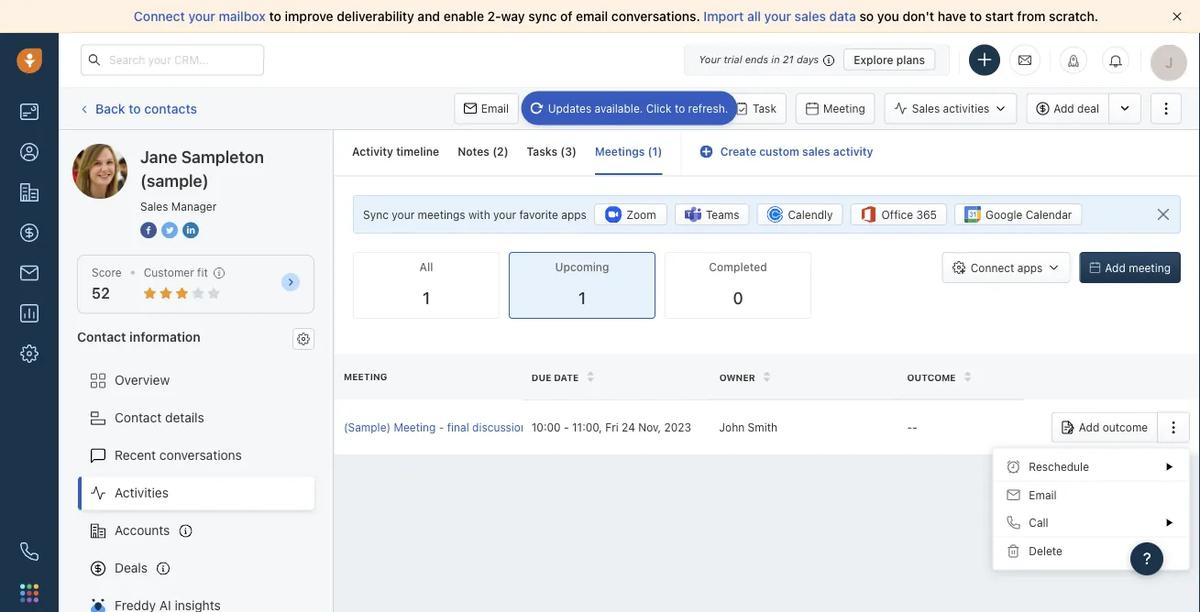 Task type: describe. For each thing, give the bounding box(es) containing it.
fri
[[605, 421, 619, 434]]

0
[[733, 288, 743, 308]]

data
[[829, 9, 856, 24]]

accounts
[[115, 523, 170, 538]]

notes
[[458, 145, 490, 158]]

linkedin circled image
[[182, 220, 199, 240]]

- inside (sample) meeting - final discussion about the deal "link"
[[439, 421, 444, 434]]

meetings ( 1 )
[[595, 145, 662, 158]]

freshworks switcher image
[[20, 584, 39, 603]]

your right all
[[764, 9, 791, 24]]

email image
[[1019, 53, 1031, 68]]

0 vertical spatial sales
[[795, 9, 826, 24]]

and
[[418, 9, 440, 24]]

refresh.
[[688, 102, 728, 115]]

enable
[[444, 9, 484, 24]]

your right with
[[493, 208, 516, 221]]

jane sampleton (sample) up "manager"
[[140, 147, 264, 190]]

smith
[[748, 421, 778, 434]]

all
[[420, 261, 433, 274]]

recent
[[115, 448, 156, 463]]

21
[[783, 54, 794, 66]]

jane sampleton (sample) down contacts
[[109, 143, 260, 159]]

add deal button
[[1026, 93, 1108, 124]]

contact information
[[77, 329, 201, 344]]

timeline
[[396, 145, 439, 158]]

teams button
[[675, 204, 750, 226]]

add for add outcome
[[1079, 421, 1099, 434]]

sync
[[363, 208, 389, 221]]

teams
[[706, 208, 739, 221]]

1 vertical spatial (sample)
[[140, 171, 209, 190]]

explore
[[854, 53, 894, 66]]

due date
[[532, 372, 579, 383]]

task
[[753, 102, 776, 115]]

upcoming
[[555, 261, 609, 274]]

2 horizontal spatial 1
[[652, 145, 658, 158]]

your trial ends in 21 days
[[699, 54, 819, 66]]

contacts
[[144, 101, 197, 116]]

sync
[[528, 9, 557, 24]]

reschedule button
[[993, 453, 1189, 481]]

1 for upcoming
[[578, 288, 586, 308]]

twitter circled image
[[161, 220, 178, 240]]

available.
[[595, 102, 643, 115]]

calendly button
[[757, 204, 843, 226]]

2
[[497, 145, 504, 158]]

sms button
[[625, 93, 685, 124]]

delete
[[1029, 545, 1063, 558]]

office
[[882, 208, 913, 221]]

manager
[[171, 200, 217, 213]]

meeting button
[[796, 93, 875, 124]]

outcome
[[1103, 421, 1148, 434]]

1 vertical spatial meeting
[[344, 371, 387, 382]]

owner
[[719, 372, 755, 383]]

2 - from the left
[[564, 421, 569, 434]]

john
[[719, 421, 745, 434]]

1 horizontal spatial call
[[1029, 516, 1048, 529]]

email inside button
[[481, 102, 509, 115]]

your
[[699, 54, 721, 66]]

google calendar
[[986, 208, 1072, 221]]

contact for contact information
[[77, 329, 126, 344]]

facebook circled image
[[140, 220, 157, 240]]

0 horizontal spatial jane
[[109, 143, 137, 159]]

so
[[860, 9, 874, 24]]

your left the mailbox
[[188, 9, 215, 24]]

explore plans
[[854, 53, 925, 66]]

google calendar button
[[954, 204, 1082, 226]]

meeting inside meeting button
[[823, 102, 865, 115]]

10:00 - 11:00, fri 24 nov, 2023
[[532, 421, 691, 434]]

add for add deal
[[1054, 102, 1074, 115]]

due
[[532, 372, 551, 383]]

customer fit
[[144, 266, 208, 279]]

office 365 button
[[850, 204, 947, 226]]

email button
[[454, 93, 519, 124]]

back to contacts
[[95, 101, 197, 116]]

email
[[576, 9, 608, 24]]

activity
[[833, 145, 873, 158]]

contact for contact details
[[115, 410, 162, 425]]

4 - from the left
[[912, 421, 917, 434]]

11:00,
[[572, 421, 602, 434]]

create
[[720, 145, 756, 158]]

24
[[622, 421, 635, 434]]

updates
[[548, 102, 592, 115]]

10:00
[[532, 421, 561, 434]]

to right click
[[675, 102, 685, 115]]

) for meetings ( 1 )
[[658, 145, 662, 158]]

final
[[447, 421, 469, 434]]

the
[[563, 421, 580, 434]]

1 vertical spatial call button
[[993, 509, 1189, 537]]

recent conversations
[[115, 448, 242, 463]]

0 vertical spatial (sample)
[[208, 143, 260, 159]]

conversations
[[159, 448, 242, 463]]

activity timeline
[[352, 145, 439, 158]]

updates available. click to refresh.
[[548, 102, 728, 115]]

(sample)
[[344, 421, 391, 434]]

call link
[[528, 93, 584, 124]]

nov,
[[638, 421, 661, 434]]

deals
[[115, 561, 148, 576]]

meeting inside (sample) meeting - final discussion about the deal "link"
[[394, 421, 436, 434]]

connect apps
[[971, 261, 1043, 274]]

don't
[[903, 9, 934, 24]]

add meeting
[[1105, 261, 1171, 274]]

calendar
[[1026, 208, 1072, 221]]



Task type: vqa. For each thing, say whether or not it's contained in the screenshot.


Task type: locate. For each thing, give the bounding box(es) containing it.
about
[[530, 421, 560, 434]]

3 ) from the left
[[658, 145, 662, 158]]

3 - from the left
[[907, 421, 912, 434]]

call button up tasks ( 3 )
[[528, 93, 584, 124]]

add for add meeting
[[1105, 261, 1126, 274]]

meeting up the activity
[[823, 102, 865, 115]]

1 horizontal spatial deal
[[1077, 102, 1099, 115]]

( for 1
[[648, 145, 652, 158]]

) right notes
[[504, 145, 508, 158]]

favorite
[[519, 208, 558, 221]]

--
[[907, 421, 917, 434]]

1 horizontal spatial meeting
[[394, 421, 436, 434]]

way
[[501, 9, 525, 24]]

john smith
[[719, 421, 778, 434]]

updates available. click to refresh. link
[[521, 91, 737, 125]]

zoom
[[626, 208, 656, 221]]

2 horizontal spatial )
[[658, 145, 662, 158]]

call button up 'delete'
[[993, 509, 1189, 537]]

calendly
[[788, 208, 833, 221]]

1 horizontal spatial add
[[1079, 421, 1099, 434]]

1 for all
[[423, 288, 430, 308]]

call up 3
[[556, 102, 575, 115]]

1 vertical spatial deal
[[583, 421, 605, 434]]

-
[[439, 421, 444, 434], [564, 421, 569, 434], [907, 421, 912, 434], [912, 421, 917, 434]]

of
[[560, 9, 572, 24]]

from
[[1017, 9, 1046, 24]]

1 right meetings
[[652, 145, 658, 158]]

0 vertical spatial contact
[[77, 329, 126, 344]]

) right meetings
[[658, 145, 662, 158]]

connect down google on the top right
[[971, 261, 1014, 274]]

activities
[[943, 102, 990, 115]]

jane down back
[[109, 143, 137, 159]]

1 vertical spatial sales
[[140, 200, 168, 213]]

fit
[[197, 266, 208, 279]]

add inside button
[[1105, 261, 1126, 274]]

1 ) from the left
[[504, 145, 508, 158]]

sampleton up "manager"
[[181, 147, 264, 166]]

sales left the activity
[[802, 145, 830, 158]]

call button
[[528, 93, 584, 124], [993, 509, 1189, 537]]

outcome
[[907, 372, 956, 383]]

1 horizontal spatial call button
[[993, 509, 1189, 537]]

1 horizontal spatial 1
[[578, 288, 586, 308]]

tasks
[[527, 145, 557, 158]]

connect your mailbox to improve deliverability and enable 2-way sync of email conversations. import all your sales data so you don't have to start from scratch.
[[134, 9, 1098, 24]]

2 horizontal spatial meeting
[[823, 102, 865, 115]]

0 horizontal spatial 1
[[423, 288, 430, 308]]

0 vertical spatial connect
[[134, 9, 185, 24]]

1 vertical spatial add
[[1105, 261, 1126, 274]]

(sample) up "manager"
[[208, 143, 260, 159]]

add meeting button
[[1079, 252, 1181, 283]]

(sample) up sales manager
[[140, 171, 209, 190]]

connect
[[134, 9, 185, 24], [971, 261, 1014, 274]]

( right 'tasks'
[[560, 145, 565, 158]]

0 horizontal spatial sales
[[140, 200, 168, 213]]

meeting
[[823, 102, 865, 115], [344, 371, 387, 382], [394, 421, 436, 434]]

mng settings image
[[297, 333, 310, 345]]

0 horizontal spatial )
[[504, 145, 508, 158]]

0 horizontal spatial connect
[[134, 9, 185, 24]]

mailbox
[[219, 9, 266, 24]]

52 button
[[92, 285, 110, 302]]

add deal
[[1054, 102, 1099, 115]]

1 vertical spatial email
[[1029, 489, 1057, 502]]

contact down 52 button
[[77, 329, 126, 344]]

0 vertical spatial deal
[[1077, 102, 1099, 115]]

sms
[[652, 102, 676, 115]]

( right notes
[[492, 145, 497, 158]]

( right meetings
[[648, 145, 652, 158]]

1 down the "all"
[[423, 288, 430, 308]]

custom
[[759, 145, 799, 158]]

click
[[646, 102, 672, 115]]

1 vertical spatial contact
[[115, 410, 162, 425]]

0 horizontal spatial deal
[[583, 421, 605, 434]]

sync your meetings with your favorite apps
[[363, 208, 587, 221]]

0 horizontal spatial (
[[492, 145, 497, 158]]

phone image
[[20, 543, 39, 561]]

1 down upcoming
[[578, 288, 586, 308]]

1 vertical spatial sales
[[802, 145, 830, 158]]

) right 'tasks'
[[572, 145, 577, 158]]

sampleton
[[141, 143, 204, 159], [181, 147, 264, 166]]

1
[[652, 145, 658, 158], [423, 288, 430, 308], [578, 288, 586, 308]]

score
[[92, 266, 122, 279]]

you
[[877, 9, 899, 24]]

add inside button
[[1079, 421, 1099, 434]]

all
[[747, 9, 761, 24]]

call
[[556, 102, 575, 115], [1029, 516, 1048, 529]]

trial
[[724, 54, 742, 66]]

1 horizontal spatial jane
[[140, 147, 177, 166]]

2 ( from the left
[[560, 145, 565, 158]]

explore plans link
[[844, 49, 935, 71]]

to right back
[[129, 101, 141, 116]]

to left start
[[970, 9, 982, 24]]

have
[[938, 9, 966, 24]]

task button
[[725, 93, 787, 124]]

office 365
[[882, 208, 937, 221]]

( for 3
[[560, 145, 565, 158]]

meeting up (sample)
[[344, 371, 387, 382]]

create custom sales activity link
[[700, 145, 873, 158]]

52
[[92, 285, 110, 302]]

meeting left final
[[394, 421, 436, 434]]

( for 2
[[492, 145, 497, 158]]

create custom sales activity
[[720, 145, 873, 158]]

apps right 'favorite'
[[561, 208, 587, 221]]

date
[[554, 372, 579, 383]]

deliverability
[[337, 9, 414, 24]]

1 horizontal spatial apps
[[1018, 261, 1043, 274]]

connect your mailbox link
[[134, 9, 269, 24]]

0 horizontal spatial meeting
[[344, 371, 387, 382]]

0 vertical spatial meeting
[[823, 102, 865, 115]]

0 vertical spatial apps
[[561, 208, 587, 221]]

sales
[[912, 102, 940, 115], [140, 200, 168, 213]]

2 ) from the left
[[572, 145, 577, 158]]

2-
[[487, 9, 501, 24]]

score 52
[[92, 266, 122, 302]]

discussion
[[472, 421, 527, 434]]

2 vertical spatial add
[[1079, 421, 1099, 434]]

1 - from the left
[[439, 421, 444, 434]]

details
[[165, 410, 204, 425]]

email up 2 on the top
[[481, 102, 509, 115]]

apps down google calendar
[[1018, 261, 1043, 274]]

tasks ( 3 )
[[527, 145, 577, 158]]

1 horizontal spatial sales
[[912, 102, 940, 115]]

import
[[704, 9, 744, 24]]

sales manager
[[140, 200, 217, 213]]

(sample) meeting - final discussion about the deal link
[[344, 420, 605, 435]]

1 vertical spatial apps
[[1018, 261, 1043, 274]]

1 horizontal spatial (
[[560, 145, 565, 158]]

0 horizontal spatial call
[[556, 102, 575, 115]]

1 vertical spatial connect
[[971, 261, 1014, 274]]

0 vertical spatial call
[[556, 102, 575, 115]]

contact details
[[115, 410, 204, 425]]

meeting
[[1129, 261, 1171, 274]]

your
[[188, 9, 215, 24], [764, 9, 791, 24], [392, 208, 415, 221], [493, 208, 516, 221]]

3
[[565, 145, 572, 158]]

add outcome
[[1079, 421, 1148, 434]]

) for tasks ( 3 )
[[572, 145, 577, 158]]

0 horizontal spatial email
[[481, 102, 509, 115]]

sales up facebook circled image
[[140, 200, 168, 213]]

connect for connect apps
[[971, 261, 1014, 274]]

add inside 'button'
[[1054, 102, 1074, 115]]

improve
[[285, 9, 333, 24]]

close image
[[1173, 12, 1182, 21]]

1 horizontal spatial email
[[1029, 489, 1057, 502]]

completed
[[709, 261, 767, 274]]

scratch.
[[1049, 9, 1098, 24]]

3 ( from the left
[[648, 145, 652, 158]]

1 vertical spatial call
[[1029, 516, 1048, 529]]

0 vertical spatial email
[[481, 102, 509, 115]]

sales left the data
[[795, 9, 826, 24]]

connect up search your crm... text field
[[134, 9, 185, 24]]

2023
[[664, 421, 691, 434]]

0 vertical spatial sales
[[912, 102, 940, 115]]

deal inside "link"
[[583, 421, 605, 434]]

phone element
[[11, 534, 48, 570]]

1 horizontal spatial )
[[572, 145, 577, 158]]

overview
[[115, 373, 170, 388]]

apps
[[561, 208, 587, 221], [1018, 261, 1043, 274]]

meetings
[[595, 145, 645, 158]]

2 horizontal spatial add
[[1105, 261, 1126, 274]]

0 horizontal spatial call button
[[528, 93, 584, 124]]

sales for sales activities
[[912, 102, 940, 115]]

Search your CRM... text field
[[81, 44, 264, 76]]

sales left activities
[[912, 102, 940, 115]]

your right sync
[[392, 208, 415, 221]]

contact up recent
[[115, 410, 162, 425]]

email down reschedule
[[1029, 489, 1057, 502]]

1 ( from the left
[[492, 145, 497, 158]]

0 vertical spatial call button
[[528, 93, 584, 124]]

1 horizontal spatial connect
[[971, 261, 1014, 274]]

to right the mailbox
[[269, 9, 281, 24]]

sampleton down contacts
[[141, 143, 204, 159]]

zoom button
[[594, 204, 667, 226]]

connect for connect your mailbox to improve deliverability and enable 2-way sync of email conversations. import all your sales data so you don't have to start from scratch.
[[134, 9, 185, 24]]

0 horizontal spatial apps
[[561, 208, 587, 221]]

conversations.
[[611, 9, 700, 24]]

) for notes ( 2 )
[[504, 145, 508, 158]]

call up 'delete'
[[1029, 516, 1048, 529]]

0 vertical spatial add
[[1054, 102, 1074, 115]]

365
[[916, 208, 937, 221]]

(sample)
[[208, 143, 260, 159], [140, 171, 209, 190]]

deal
[[1077, 102, 1099, 115], [583, 421, 605, 434]]

sales for sales manager
[[140, 200, 168, 213]]

jane down contacts
[[140, 147, 177, 166]]

0 horizontal spatial add
[[1054, 102, 1074, 115]]

2 horizontal spatial (
[[648, 145, 652, 158]]

sales
[[795, 9, 826, 24], [802, 145, 830, 158]]

2 vertical spatial meeting
[[394, 421, 436, 434]]

deal inside 'button'
[[1077, 102, 1099, 115]]



